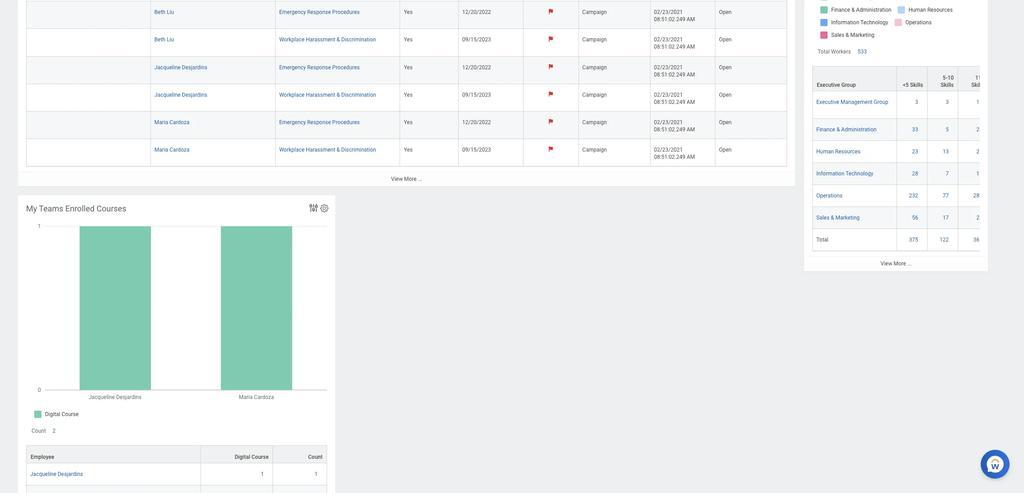 Task type: locate. For each thing, give the bounding box(es) containing it.
6 yes from the top
[[404, 147, 413, 153]]

operations link
[[816, 191, 843, 199]]

0 vertical spatial ...
[[418, 176, 422, 183]]

0 vertical spatial jacqueline desjardins link
[[154, 62, 207, 71]]

2 discrimination from the top
[[341, 92, 376, 98]]

2 for 17
[[976, 215, 980, 221]]

0 vertical spatial view more ...
[[391, 176, 422, 183]]

5 08:51:02.249 from the top
[[654, 127, 685, 133]]

0 vertical spatial group
[[841, 82, 856, 88]]

1 vertical spatial emergency response procedures
[[279, 64, 360, 71]]

cardoza
[[170, 119, 190, 126], [170, 147, 190, 153]]

2 02/23/2021 08:51:02.249 am from the top
[[654, 37, 695, 50]]

1 for 1 button below count popup button
[[315, 472, 318, 478]]

232
[[909, 193, 918, 199]]

emergency response procedures link
[[279, 7, 360, 15], [279, 62, 360, 71], [279, 118, 360, 126]]

1 cardoza from the top
[[170, 119, 190, 126]]

1 vertical spatial beth liu
[[154, 37, 174, 43]]

1 emergency response procedures link from the top
[[279, 7, 360, 15]]

2 3 from the left
[[946, 99, 949, 106]]

0 vertical spatial view more ... link
[[18, 172, 795, 187]]

yes for jacqueline desjardins's workplace harassment & discrimination link
[[404, 92, 413, 98]]

more inside worker skills band element
[[894, 261, 906, 267]]

desjardins
[[182, 64, 207, 71], [182, 92, 207, 98], [58, 472, 83, 478]]

view more ... inside worker skills band element
[[881, 261, 912, 267]]

yes for beth liu workplace harassment & discrimination link
[[404, 37, 413, 43]]

1 horizontal spatial 3 button
[[946, 99, 950, 106]]

skills for 11+ skills
[[971, 82, 984, 88]]

3 harassment from the top
[[306, 147, 335, 153]]

1 vertical spatial emergency response procedures link
[[279, 62, 360, 71]]

harassment
[[306, 37, 335, 43], [306, 92, 335, 98], [306, 147, 335, 153]]

campaign
[[582, 9, 607, 15], [582, 37, 607, 43], [582, 64, 607, 71], [582, 92, 607, 98], [582, 119, 607, 126], [582, 147, 607, 153]]

2 harassment from the top
[[306, 92, 335, 98]]

1 emergency from the top
[[279, 9, 306, 15]]

1 for 1 button to the right of 7 button
[[976, 171, 980, 177]]

11+ skills
[[971, 75, 984, 88]]

emergency response procedures for beth liu
[[279, 9, 360, 15]]

1 maria cardoza from the top
[[154, 119, 190, 126]]

total down sales
[[816, 237, 828, 243]]

<5 skills button
[[897, 67, 927, 91]]

&
[[337, 37, 340, 43], [337, 92, 340, 98], [837, 127, 840, 133], [337, 147, 340, 153], [831, 215, 834, 221]]

2 procedures from the top
[[332, 64, 360, 71]]

02/23/2021 08:51:02.249 am for 2nd open element from the bottom
[[654, 119, 695, 133]]

1 yes from the top
[[404, 9, 413, 15]]

2 inside my teams enrolled courses element
[[53, 429, 56, 435]]

2 for 13
[[976, 149, 980, 155]]

3 08:51:02.249 from the top
[[654, 71, 685, 78]]

17 button
[[943, 215, 950, 222]]

jacqueline
[[154, 64, 181, 71], [154, 92, 181, 98], [30, 472, 56, 478]]

configure and view chart data image
[[308, 203, 319, 214]]

response
[[307, 9, 331, 15], [307, 64, 331, 71], [307, 119, 331, 126]]

1 vertical spatial group
[[874, 99, 888, 106]]

3 response from the top
[[307, 119, 331, 126]]

0 vertical spatial view
[[391, 176, 403, 183]]

jacqueline desjardins link for workplace
[[154, 90, 207, 98]]

... inside worker skills band element
[[907, 261, 912, 267]]

marketing
[[836, 215, 860, 221]]

1 down '11+ skills'
[[976, 99, 980, 106]]

jacqueline desjardins link inside my teams enrolled courses element
[[30, 470, 83, 478]]

1 vertical spatial beth
[[154, 37, 165, 43]]

2 vertical spatial workplace
[[279, 147, 305, 153]]

1 workplace from the top
[[279, 37, 305, 43]]

row containing operations
[[812, 185, 1024, 207]]

1 vertical spatial desjardins
[[182, 92, 207, 98]]

liu for workplace
[[167, 37, 174, 43]]

5 02/23/2021 08:51:02.249 am from the top
[[654, 119, 695, 133]]

executive
[[817, 82, 840, 88], [816, 99, 839, 106]]

77
[[943, 193, 949, 199]]

1 right 7 button
[[976, 171, 980, 177]]

1 vertical spatial harassment
[[306, 92, 335, 98]]

0 horizontal spatial 28 button
[[912, 171, 920, 178]]

<5 skills
[[903, 82, 923, 88]]

28 button right 77 button
[[973, 193, 981, 200]]

view inside worker skills band element
[[881, 261, 892, 267]]

02/23/2021 08:51:02.249 am
[[654, 9, 695, 23], [654, 37, 695, 50], [654, 64, 695, 78], [654, 92, 695, 105], [654, 119, 695, 133], [654, 147, 695, 160]]

0 horizontal spatial 3
[[915, 99, 918, 106]]

3 workplace from the top
[[279, 147, 305, 153]]

1 procedures from the top
[[332, 9, 360, 15]]

teams
[[39, 204, 63, 214]]

more inside my team's overdue required learning "element"
[[404, 176, 417, 183]]

2 button right 13 button
[[976, 148, 981, 156]]

courses
[[97, 204, 126, 214]]

management
[[841, 99, 872, 106]]

view more ... link for my team's overdue required learning "element"
[[18, 172, 795, 187]]

skills
[[910, 82, 923, 88], [941, 82, 954, 88], [971, 82, 984, 88]]

jacqueline desjardins for emergency
[[154, 64, 207, 71]]

maria cardoza link for emergency
[[154, 118, 190, 126]]

beth liu
[[154, 9, 174, 15], [154, 37, 174, 43]]

0 vertical spatial total
[[818, 49, 830, 55]]

1 vertical spatial 28 button
[[973, 193, 981, 200]]

0 vertical spatial liu
[[167, 9, 174, 15]]

3
[[915, 99, 918, 106], [946, 99, 949, 106]]

0 vertical spatial maria
[[154, 119, 168, 126]]

& inside 'link'
[[831, 215, 834, 221]]

1 vertical spatial view more ...
[[881, 261, 912, 267]]

2 08:51:02.249 from the top
[[654, 44, 685, 50]]

2 workplace harassment & discrimination from the top
[[279, 92, 376, 98]]

0 vertical spatial 12/20/2022
[[462, 9, 491, 15]]

1 horizontal spatial view more ...
[[881, 261, 912, 267]]

2 liu from the top
[[167, 37, 174, 43]]

3 button down <5 skills
[[915, 99, 920, 106]]

3 yes from the top
[[404, 64, 413, 71]]

liu
[[167, 9, 174, 15], [167, 37, 174, 43]]

122 button
[[940, 237, 950, 244]]

1 vertical spatial executive
[[816, 99, 839, 106]]

1 beth liu link from the top
[[154, 7, 174, 15]]

0 vertical spatial procedures
[[332, 9, 360, 15]]

09/15/2023 for beth liu
[[462, 37, 491, 43]]

1 vertical spatial jacqueline desjardins link
[[154, 90, 207, 98]]

workplace harassment & discrimination for beth liu
[[279, 37, 376, 43]]

desjardins inside my teams enrolled courses element
[[58, 472, 83, 478]]

harassment for liu
[[306, 37, 335, 43]]

6 campaign from the top
[[582, 147, 607, 153]]

workplace
[[279, 37, 305, 43], [279, 92, 305, 98], [279, 147, 305, 153]]

5 button
[[946, 126, 950, 134]]

5 yes from the top
[[404, 119, 413, 126]]

1 down count popup button
[[315, 472, 318, 478]]

2 up "employee"
[[53, 429, 56, 435]]

4 yes from the top
[[404, 92, 413, 98]]

0 vertical spatial 28 button
[[912, 171, 920, 178]]

3 procedures from the top
[[332, 119, 360, 126]]

1 vertical spatial jacqueline desjardins
[[154, 92, 207, 98]]

total
[[818, 49, 830, 55], [816, 237, 828, 243]]

open element
[[719, 7, 732, 15], [719, 35, 732, 43], [719, 62, 732, 71], [719, 90, 732, 98], [719, 118, 732, 126], [719, 145, 732, 153]]

4 open from the top
[[719, 92, 732, 98]]

0 vertical spatial response
[[307, 9, 331, 15]]

0 vertical spatial workplace harassment & discrimination
[[279, 37, 376, 43]]

3 button
[[915, 99, 920, 106], [946, 99, 950, 106]]

122
[[940, 237, 949, 243]]

view for view more ... link associated with worker skills band element
[[881, 261, 892, 267]]

beth liu link
[[154, 7, 174, 15], [154, 35, 174, 43]]

executive up executive management group link
[[817, 82, 840, 88]]

0 vertical spatial maria cardoza
[[154, 119, 190, 126]]

3 workplace harassment & discrimination link from the top
[[279, 145, 376, 153]]

1
[[976, 99, 980, 106], [976, 171, 980, 177], [261, 472, 264, 478], [315, 472, 318, 478]]

1 12/20/2022 from the top
[[462, 9, 491, 15]]

finance & administration
[[816, 127, 877, 133]]

0 horizontal spatial 28
[[912, 171, 918, 177]]

0 horizontal spatial view
[[391, 176, 403, 183]]

533 button
[[858, 48, 868, 56]]

count
[[32, 429, 46, 435], [308, 455, 323, 461]]

08:51:02.249 for third open element from the bottom of the my team's overdue required learning "element"
[[654, 99, 685, 105]]

2 beth from the top
[[154, 37, 165, 43]]

beth for emergency response procedures
[[154, 9, 165, 15]]

2 vertical spatial harassment
[[306, 147, 335, 153]]

2 emergency from the top
[[279, 64, 306, 71]]

executive group
[[817, 82, 856, 88]]

desjardins for workplace
[[182, 92, 207, 98]]

2 12/20/2022 from the top
[[462, 64, 491, 71]]

0 vertical spatial more
[[404, 176, 417, 183]]

2 beth liu link from the top
[[154, 35, 174, 43]]

beth for workplace harassment & discrimination
[[154, 37, 165, 43]]

1 beth liu from the top
[[154, 9, 174, 15]]

0 vertical spatial jacqueline
[[154, 64, 181, 71]]

yes
[[404, 9, 413, 15], [404, 37, 413, 43], [404, 64, 413, 71], [404, 92, 413, 98], [404, 119, 413, 126], [404, 147, 413, 153]]

28 button down 23 button
[[912, 171, 920, 178]]

2 3 button from the left
[[946, 99, 950, 106]]

2 open element from the top
[[719, 35, 732, 43]]

3 down <5 skills
[[915, 99, 918, 106]]

6 open from the top
[[719, 147, 732, 153]]

2 vertical spatial workplace harassment & discrimination link
[[279, 145, 376, 153]]

2 vertical spatial jacqueline
[[30, 472, 56, 478]]

12/20/2022 for beth liu
[[462, 9, 491, 15]]

3 am from the top
[[687, 71, 695, 78]]

3 button down 5-10 skills at the top of the page
[[946, 99, 950, 106]]

beth liu for workplace
[[154, 37, 174, 43]]

discrimination for maria cardoza
[[341, 147, 376, 153]]

1 beth from the top
[[154, 9, 165, 15]]

1 workplace harassment & discrimination link from the top
[[279, 35, 376, 43]]

administration
[[841, 127, 877, 133]]

2 vertical spatial emergency
[[279, 119, 306, 126]]

0 vertical spatial jacqueline desjardins
[[154, 64, 207, 71]]

2 emergency response procedures from the top
[[279, 64, 360, 71]]

1 vertical spatial maria cardoza link
[[154, 145, 190, 153]]

beth
[[154, 9, 165, 15], [154, 37, 165, 43]]

2 vertical spatial jacqueline desjardins
[[30, 472, 83, 478]]

0 vertical spatial workplace harassment & discrimination link
[[279, 35, 376, 43]]

row containing total
[[812, 230, 1024, 252]]

3 discrimination from the top
[[341, 147, 376, 153]]

emergency response procedures
[[279, 9, 360, 15], [279, 64, 360, 71], [279, 119, 360, 126]]

workplace harassment & discrimination
[[279, 37, 376, 43], [279, 92, 376, 98], [279, 147, 376, 153]]

more for view more ... link associated with worker skills band element
[[894, 261, 906, 267]]

skills inside 11+ skills popup button
[[971, 82, 984, 88]]

1 vertical spatial 28
[[973, 193, 980, 199]]

2 vertical spatial jacqueline desjardins link
[[30, 470, 83, 478]]

1 vertical spatial more
[[894, 261, 906, 267]]

1 vertical spatial discrimination
[[341, 92, 376, 98]]

am for third open element from the bottom of the my team's overdue required learning "element"
[[687, 99, 695, 105]]

5-10 skills
[[941, 75, 954, 88]]

campaign element for emergency response procedures link corresponding to jacqueline desjardins
[[582, 62, 607, 71]]

view more ...
[[391, 176, 422, 183], [881, 261, 912, 267]]

2 button for 5
[[976, 126, 981, 134]]

1 liu from the top
[[167, 9, 174, 15]]

3 workplace harassment & discrimination from the top
[[279, 147, 376, 153]]

4 08:51:02.249 from the top
[[654, 99, 685, 105]]

executive group column header
[[812, 66, 897, 92]]

sales
[[816, 215, 830, 221]]

cell
[[26, 0, 151, 1], [151, 0, 276, 1], [276, 0, 400, 1], [400, 0, 459, 1], [459, 0, 524, 1], [524, 0, 579, 1], [579, 0, 650, 1], [650, 0, 715, 1], [715, 0, 787, 1], [26, 1, 151, 29], [26, 29, 151, 57], [26, 57, 151, 84], [26, 84, 151, 112], [26, 112, 151, 139], [26, 139, 151, 167], [26, 486, 201, 494], [201, 486, 273, 494], [273, 486, 327, 494]]

3 skills from the left
[[971, 82, 984, 88]]

view inside my team's overdue required learning "element"
[[391, 176, 403, 183]]

5 campaign from the top
[[582, 119, 607, 126]]

row containing information technology
[[812, 163, 1024, 185]]

skills inside <5 skills popup button
[[910, 82, 923, 88]]

executive down executive group
[[816, 99, 839, 106]]

3 open element from the top
[[719, 62, 732, 71]]

group up executive management group link
[[841, 82, 856, 88]]

2 yes from the top
[[404, 37, 413, 43]]

0 horizontal spatial 3 button
[[915, 99, 920, 106]]

0 horizontal spatial view more ...
[[391, 176, 422, 183]]

liu for emergency
[[167, 9, 174, 15]]

2 button up 36 button
[[976, 215, 981, 222]]

12/20/2022
[[462, 9, 491, 15], [462, 64, 491, 71], [462, 119, 491, 126]]

1 vertical spatial response
[[307, 64, 331, 71]]

total inside row
[[816, 237, 828, 243]]

workplace harassment & discrimination link
[[279, 35, 376, 43], [279, 90, 376, 98], [279, 145, 376, 153]]

harassment for cardoza
[[306, 147, 335, 153]]

1 vertical spatial procedures
[[332, 64, 360, 71]]

0 vertical spatial executive
[[817, 82, 840, 88]]

2 maria cardoza link from the top
[[154, 145, 190, 153]]

emergency response procedures for jacqueline desjardins
[[279, 64, 360, 71]]

2 button right 5 button
[[976, 126, 981, 134]]

1 vertical spatial 12/20/2022
[[462, 64, 491, 71]]

5 am from the top
[[687, 127, 695, 133]]

2 vertical spatial 12/20/2022
[[462, 119, 491, 126]]

skills down 5- at top right
[[941, 82, 954, 88]]

0 horizontal spatial count
[[32, 429, 46, 435]]

1 maria cardoza link from the top
[[154, 118, 190, 126]]

2 horizontal spatial skills
[[971, 82, 984, 88]]

1 vertical spatial total
[[816, 237, 828, 243]]

skills for <5 skills
[[910, 82, 923, 88]]

1 vertical spatial 09/15/2023
[[462, 92, 491, 98]]

open for 2nd open element from the bottom
[[719, 119, 732, 126]]

1 vertical spatial workplace
[[279, 92, 305, 98]]

2 vertical spatial desjardins
[[58, 472, 83, 478]]

0 horizontal spatial group
[[841, 82, 856, 88]]

2 open from the top
[[719, 37, 732, 43]]

emergency
[[279, 9, 306, 15], [279, 64, 306, 71], [279, 119, 306, 126]]

row
[[26, 0, 787, 1], [26, 1, 787, 29], [26, 29, 787, 57], [26, 57, 787, 84], [812, 66, 1024, 92], [26, 84, 787, 112], [812, 92, 1024, 119], [26, 112, 787, 139], [812, 119, 1024, 141], [26, 139, 787, 167], [812, 141, 1024, 163], [812, 163, 1024, 185], [812, 185, 1024, 207], [812, 207, 1024, 230], [812, 230, 1024, 252], [26, 446, 327, 464], [26, 464, 327, 486], [26, 486, 327, 494]]

workplace harassment & discrimination for jacqueline desjardins
[[279, 92, 376, 98]]

2 right 5 button
[[976, 127, 980, 133]]

3 02/23/2021 from the top
[[654, 64, 683, 71]]

02/23/2021 for third open element
[[654, 64, 683, 71]]

jacqueline for workplace harassment & discrimination
[[154, 92, 181, 98]]

1 emergency response procedures from the top
[[279, 9, 360, 15]]

4 02/23/2021 08:51:02.249 am from the top
[[654, 92, 695, 105]]

1 vertical spatial view more ... link
[[804, 257, 988, 271]]

28 down 23 button
[[912, 171, 918, 177]]

1 3 button from the left
[[915, 99, 920, 106]]

2 02/23/2021 from the top
[[654, 37, 683, 43]]

view more ... link
[[18, 172, 795, 187], [804, 257, 988, 271]]

1 workplace harassment & discrimination from the top
[[279, 37, 376, 43]]

28
[[912, 171, 918, 177], [973, 193, 980, 199]]

3 down 5-10 skills at the top of the page
[[946, 99, 949, 106]]

campaign element
[[582, 7, 607, 15], [582, 35, 607, 43], [582, 62, 607, 71], [582, 90, 607, 98], [582, 118, 607, 126], [582, 145, 607, 153]]

1 skills from the left
[[910, 82, 923, 88]]

1 vertical spatial emergency
[[279, 64, 306, 71]]

1 button
[[976, 99, 981, 106], [976, 171, 981, 178], [261, 471, 265, 479], [315, 471, 319, 479]]

2 beth liu from the top
[[154, 37, 174, 43]]

procedures
[[332, 9, 360, 15], [332, 64, 360, 71], [332, 119, 360, 126]]

12/20/2022 for maria cardoza
[[462, 119, 491, 126]]

0 vertical spatial beth
[[154, 9, 165, 15]]

5 campaign element from the top
[[582, 118, 607, 126]]

08:51:02.249 for third open element
[[654, 71, 685, 78]]

1 open from the top
[[719, 9, 732, 15]]

2
[[976, 127, 980, 133], [976, 149, 980, 155], [976, 215, 980, 221], [53, 429, 56, 435]]

1 vertical spatial view
[[881, 261, 892, 267]]

group
[[841, 82, 856, 88], [874, 99, 888, 106]]

1 horizontal spatial more
[[894, 261, 906, 267]]

am for third open element
[[687, 71, 695, 78]]

4 02/23/2021 from the top
[[654, 92, 683, 98]]

1 button down course
[[261, 471, 265, 479]]

0 vertical spatial cardoza
[[170, 119, 190, 126]]

2 button inside my teams enrolled courses element
[[53, 428, 57, 435]]

count button
[[273, 447, 327, 464]]

5 02/23/2021 from the top
[[654, 119, 683, 126]]

2 vertical spatial emergency response procedures link
[[279, 118, 360, 126]]

6 02/23/2021 08:51:02.249 am from the top
[[654, 147, 695, 160]]

1 horizontal spatial ...
[[907, 261, 912, 267]]

1 vertical spatial liu
[[167, 37, 174, 43]]

5
[[946, 127, 949, 133]]

2 workplace harassment & discrimination link from the top
[[279, 90, 376, 98]]

1 vertical spatial maria
[[154, 147, 168, 153]]

02/23/2021 for 5th open element from the bottom of the my team's overdue required learning "element"
[[654, 37, 683, 43]]

row containing human resources
[[812, 141, 1024, 163]]

33 button
[[912, 126, 920, 134]]

1 open element from the top
[[719, 7, 732, 15]]

77 button
[[943, 193, 950, 200]]

1 response from the top
[[307, 9, 331, 15]]

total left workers
[[818, 49, 830, 55]]

skills down 11+
[[971, 82, 984, 88]]

02/23/2021 for 2nd open element from the bottom
[[654, 119, 683, 126]]

3 emergency response procedures link from the top
[[279, 118, 360, 126]]

<5
[[903, 82, 909, 88]]

1 horizontal spatial skills
[[941, 82, 954, 88]]

1 vertical spatial workplace harassment & discrimination
[[279, 92, 376, 98]]

1 vertical spatial beth liu link
[[154, 35, 174, 43]]

1 vertical spatial maria cardoza
[[154, 147, 190, 153]]

am for 2nd open element from the bottom
[[687, 127, 695, 133]]

jacqueline desjardins link
[[154, 62, 207, 71], [154, 90, 207, 98], [30, 470, 83, 478]]

2 am from the top
[[687, 44, 695, 50]]

0 vertical spatial workplace
[[279, 37, 305, 43]]

3 emergency from the top
[[279, 119, 306, 126]]

1 horizontal spatial view more ... link
[[804, 257, 988, 271]]

2 vertical spatial emergency response procedures
[[279, 119, 360, 126]]

1 vertical spatial jacqueline
[[154, 92, 181, 98]]

09/15/2023 for jacqueline desjardins
[[462, 92, 491, 98]]

open
[[719, 9, 732, 15], [719, 37, 732, 43], [719, 64, 732, 71], [719, 92, 732, 98], [719, 119, 732, 126], [719, 147, 732, 153]]

emergency for desjardins
[[279, 64, 306, 71]]

2 vertical spatial response
[[307, 119, 331, 126]]

0 vertical spatial discrimination
[[341, 37, 376, 43]]

yes for emergency response procedures link corresponding to maria cardoza
[[404, 119, 413, 126]]

09/15/2023
[[462, 37, 491, 43], [462, 92, 491, 98], [462, 147, 491, 153]]

discrimination
[[341, 37, 376, 43], [341, 92, 376, 98], [341, 147, 376, 153]]

maria cardoza
[[154, 119, 190, 126], [154, 147, 190, 153]]

row containing employee
[[26, 446, 327, 464]]

view for my team's overdue required learning "element"'s view more ... link
[[391, 176, 403, 183]]

0 vertical spatial emergency response procedures link
[[279, 7, 360, 15]]

5 open from the top
[[719, 119, 732, 126]]

2 maria cardoza from the top
[[154, 147, 190, 153]]

view more ... link for worker skills band element
[[804, 257, 988, 271]]

1 campaign element from the top
[[582, 7, 607, 15]]

1 horizontal spatial count
[[308, 455, 323, 461]]

3 campaign element from the top
[[582, 62, 607, 71]]

0 vertical spatial harassment
[[306, 37, 335, 43]]

2 response from the top
[[307, 64, 331, 71]]

1 09/15/2023 from the top
[[462, 37, 491, 43]]

2 emergency response procedures link from the top
[[279, 62, 360, 71]]

group right management
[[874, 99, 888, 106]]

1 vertical spatial ...
[[907, 261, 912, 267]]

response for cardoza
[[307, 119, 331, 126]]

skills right <5
[[910, 82, 923, 88]]

0 vertical spatial count
[[32, 429, 46, 435]]

... inside my team's overdue required learning "element"
[[418, 176, 422, 183]]

2 skills from the left
[[941, 82, 954, 88]]

desjardins for emergency
[[182, 64, 207, 71]]

row containing finance & administration
[[812, 119, 1024, 141]]

2 button up "employee"
[[53, 428, 57, 435]]

my
[[26, 204, 37, 214]]

& for jacqueline desjardins
[[337, 92, 340, 98]]

1 down course
[[261, 472, 264, 478]]

2 up 36 button
[[976, 215, 980, 221]]

0 horizontal spatial ...
[[418, 176, 422, 183]]

0 horizontal spatial skills
[[910, 82, 923, 88]]

0 vertical spatial 09/15/2023
[[462, 37, 491, 43]]

2 button
[[976, 126, 981, 134], [976, 148, 981, 156], [976, 215, 981, 222], [53, 428, 57, 435]]

1 vertical spatial workplace harassment & discrimination link
[[279, 90, 376, 98]]

row containing sales & marketing
[[812, 207, 1024, 230]]

maria cardoza for emergency
[[154, 119, 190, 126]]

2 right 13 button
[[976, 149, 980, 155]]

0 horizontal spatial view more ... link
[[18, 172, 795, 187]]

emergency for liu
[[279, 9, 306, 15]]

human resources
[[816, 149, 861, 155]]

executive management group link
[[816, 97, 888, 106]]

maria
[[154, 119, 168, 126], [154, 147, 168, 153]]

executive inside popup button
[[817, 82, 840, 88]]

<5 skills column header
[[897, 66, 928, 92]]

1 horizontal spatial view
[[881, 261, 892, 267]]

4 campaign element from the top
[[582, 90, 607, 98]]

2 cardoza from the top
[[170, 147, 190, 153]]

3 open from the top
[[719, 64, 732, 71]]

view more ... inside my team's overdue required learning "element"
[[391, 176, 422, 183]]

0 vertical spatial beth liu
[[154, 9, 174, 15]]

0 vertical spatial 28
[[912, 171, 918, 177]]

emergency response procedures link for beth liu
[[279, 7, 360, 15]]

28 right 77 button
[[973, 193, 980, 199]]

6 02/23/2021 from the top
[[654, 147, 683, 153]]

3 12/20/2022 from the top
[[462, 119, 491, 126]]

... for my team's overdue required learning "element"'s view more ... link
[[418, 176, 422, 183]]

1 vertical spatial count
[[308, 455, 323, 461]]

...
[[418, 176, 422, 183], [907, 261, 912, 267]]

1 vertical spatial cardoza
[[170, 147, 190, 153]]

2 vertical spatial procedures
[[332, 119, 360, 126]]



Task type: vqa. For each thing, say whether or not it's contained in the screenshot.


Task type: describe. For each thing, give the bounding box(es) containing it.
4 open element from the top
[[719, 90, 732, 98]]

finance & administration link
[[816, 125, 877, 133]]

workplace for desjardins
[[279, 92, 305, 98]]

workplace harassment & discrimination link for beth liu
[[279, 35, 376, 43]]

11+ skills button
[[958, 67, 989, 91]]

& for beth liu
[[337, 37, 340, 43]]

count inside popup button
[[308, 455, 323, 461]]

digital course
[[235, 455, 269, 461]]

jacqueline desjardins for workplace
[[154, 92, 207, 98]]

533
[[858, 49, 867, 55]]

discrimination for jacqueline desjardins
[[341, 92, 376, 98]]

beth liu for emergency
[[154, 9, 174, 15]]

technology
[[846, 171, 873, 177]]

5-
[[943, 75, 948, 81]]

digital
[[235, 455, 250, 461]]

procedures for beth liu
[[332, 9, 360, 15]]

view more ... for view more ... link associated with worker skills band element
[[881, 261, 912, 267]]

response for desjardins
[[307, 64, 331, 71]]

open for 6th open element from the bottom of the my team's overdue required learning "element"
[[719, 9, 732, 15]]

36
[[973, 237, 980, 243]]

my teams enrolled courses element
[[18, 196, 335, 494]]

7 button
[[946, 171, 950, 178]]

jacqueline inside my teams enrolled courses element
[[30, 472, 56, 478]]

cardoza for emergency
[[170, 119, 190, 126]]

1 horizontal spatial 28
[[973, 193, 980, 199]]

12/20/2022 for jacqueline desjardins
[[462, 64, 491, 71]]

procedures for maria cardoza
[[332, 119, 360, 126]]

5 open element from the top
[[719, 118, 732, 126]]

1 button down '11+ skills'
[[976, 99, 981, 106]]

02/23/2021 08:51:02.249 am for 5th open element from the bottom of the my team's overdue required learning "element"
[[654, 37, 695, 50]]

33
[[912, 127, 918, 133]]

yes for emergency response procedures link related to beth liu
[[404, 9, 413, 15]]

yes for maria cardoza workplace harassment & discrimination link
[[404, 147, 413, 153]]

08:51:02.249 for 5th open element from the bottom of the my team's overdue required learning "element"
[[654, 44, 685, 50]]

13 button
[[943, 148, 950, 156]]

emergency response procedures link for maria cardoza
[[279, 118, 360, 126]]

total workers
[[818, 49, 851, 55]]

1 3 from the left
[[915, 99, 918, 106]]

workplace for cardoza
[[279, 147, 305, 153]]

56 button
[[912, 215, 920, 222]]

workers
[[831, 49, 851, 55]]

1 for 1 button below course
[[261, 472, 264, 478]]

6 open element from the top
[[719, 145, 732, 153]]

maria for workplace harassment & discrimination
[[154, 147, 168, 153]]

sales & marketing link
[[816, 213, 860, 221]]

10
[[948, 75, 954, 81]]

information
[[816, 171, 844, 177]]

09/15/2023 for maria cardoza
[[462, 147, 491, 153]]

2 button for 17
[[976, 215, 981, 222]]

11+
[[975, 75, 984, 81]]

maria cardoza for workplace
[[154, 147, 190, 153]]

worker skills band element
[[804, 0, 1024, 271]]

workplace harassment & discrimination for maria cardoza
[[279, 147, 376, 153]]

row containing 5-10 skills
[[812, 66, 1024, 92]]

23
[[912, 149, 918, 155]]

executive for executive group
[[817, 82, 840, 88]]

13
[[943, 149, 949, 155]]

jacqueline for emergency response procedures
[[154, 64, 181, 71]]

1 for 1 button below '11+ skills'
[[976, 99, 980, 106]]

1 02/23/2021 from the top
[[654, 9, 683, 15]]

1 horizontal spatial 28 button
[[973, 193, 981, 200]]

6 08:51:02.249 from the top
[[654, 154, 685, 160]]

executive for executive management group
[[816, 99, 839, 106]]

36 button
[[973, 237, 981, 244]]

harassment for desjardins
[[306, 92, 335, 98]]

3 campaign from the top
[[582, 64, 607, 71]]

232 button
[[909, 193, 920, 200]]

1 button right 7 button
[[976, 171, 981, 178]]

jacqueline desjardins inside my teams enrolled courses element
[[30, 472, 83, 478]]

yes for emergency response procedures link corresponding to jacqueline desjardins
[[404, 64, 413, 71]]

02/23/2021 08:51:02.249 am for third open element
[[654, 64, 695, 78]]

am for 5th open element from the bottom of the my team's overdue required learning "element"
[[687, 44, 695, 50]]

1 08:51:02.249 from the top
[[654, 16, 685, 23]]

human
[[816, 149, 834, 155]]

executive management group
[[816, 99, 888, 106]]

emergency response procedures link for jacqueline desjardins
[[279, 62, 360, 71]]

total for total workers
[[818, 49, 830, 55]]

6 campaign element from the top
[[582, 145, 607, 153]]

23 button
[[912, 148, 920, 156]]

total element
[[816, 235, 828, 243]]

emergency for cardoza
[[279, 119, 306, 126]]

group inside popup button
[[841, 82, 856, 88]]

enrolled
[[65, 204, 95, 214]]

workplace harassment & discrimination link for maria cardoza
[[279, 145, 376, 153]]

employee button
[[27, 447, 200, 464]]

beth liu link for workplace
[[154, 35, 174, 43]]

5-10 skills button
[[928, 67, 958, 91]]

17
[[943, 215, 949, 221]]

375
[[909, 237, 918, 243]]

digital course button
[[201, 447, 273, 464]]

5-10 skills column header
[[928, 66, 958, 92]]

1 button down count popup button
[[315, 471, 319, 479]]

configure my teams enrolled courses image
[[319, 204, 329, 214]]

more for my team's overdue required learning "element"'s view more ... link
[[404, 176, 417, 183]]

skills inside 5-10 skills popup button
[[941, 82, 954, 88]]

finance
[[816, 127, 835, 133]]

campaign element for beth liu workplace harassment & discrimination link
[[582, 35, 607, 43]]

human resources link
[[816, 147, 861, 155]]

2 campaign from the top
[[582, 37, 607, 43]]

cardoza for workplace
[[170, 147, 190, 153]]

workplace harassment & discrimination link for jacqueline desjardins
[[279, 90, 376, 98]]

maria for emergency response procedures
[[154, 119, 168, 126]]

my team's overdue required learning element
[[18, 0, 795, 187]]

information technology
[[816, 171, 873, 177]]

sales & marketing
[[816, 215, 860, 221]]

executive group button
[[813, 67, 897, 91]]

open for third open element
[[719, 64, 732, 71]]

resources
[[835, 149, 861, 155]]

1 am from the top
[[687, 16, 695, 23]]

02/23/2021 08:51:02.249 am for third open element from the bottom of the my team's overdue required learning "element"
[[654, 92, 695, 105]]

discrimination for beth liu
[[341, 37, 376, 43]]

6 am from the top
[[687, 154, 695, 160]]

open for 5th open element from the bottom of the my team's overdue required learning "element"
[[719, 37, 732, 43]]

my teams enrolled courses
[[26, 204, 126, 214]]

campaign element for emergency response procedures link related to beth liu
[[582, 7, 607, 15]]

2 for 5
[[976, 127, 980, 133]]

view more ... for my team's overdue required learning "element"'s view more ... link
[[391, 176, 422, 183]]

1 campaign from the top
[[582, 9, 607, 15]]

row containing executive management group
[[812, 92, 1024, 119]]

maria cardoza link for workplace
[[154, 145, 190, 153]]

1 horizontal spatial group
[[874, 99, 888, 106]]

course
[[252, 455, 269, 461]]

campaign element for emergency response procedures link corresponding to maria cardoza
[[582, 118, 607, 126]]

02/23/2021 for third open element from the bottom of the my team's overdue required learning "element"
[[654, 92, 683, 98]]

beth liu link for emergency
[[154, 7, 174, 15]]

7
[[946, 171, 949, 177]]

total for total element
[[816, 237, 828, 243]]

information technology link
[[816, 169, 873, 177]]

procedures for jacqueline desjardins
[[332, 64, 360, 71]]

375 button
[[909, 237, 920, 244]]

56
[[912, 215, 918, 221]]

... for view more ... link associated with worker skills band element
[[907, 261, 912, 267]]

4 campaign from the top
[[582, 92, 607, 98]]

2 button for 13
[[976, 148, 981, 156]]

open for third open element from the bottom of the my team's overdue required learning "element"
[[719, 92, 732, 98]]

open for 1st open element from the bottom of the my team's overdue required learning "element"
[[719, 147, 732, 153]]

employee
[[31, 455, 54, 461]]

emergency response procedures for maria cardoza
[[279, 119, 360, 126]]

response for liu
[[307, 9, 331, 15]]

jacqueline desjardins link for emergency
[[154, 62, 207, 71]]

& for maria cardoza
[[337, 147, 340, 153]]

1 02/23/2021 08:51:02.249 am from the top
[[654, 9, 695, 23]]

operations
[[816, 193, 843, 199]]



